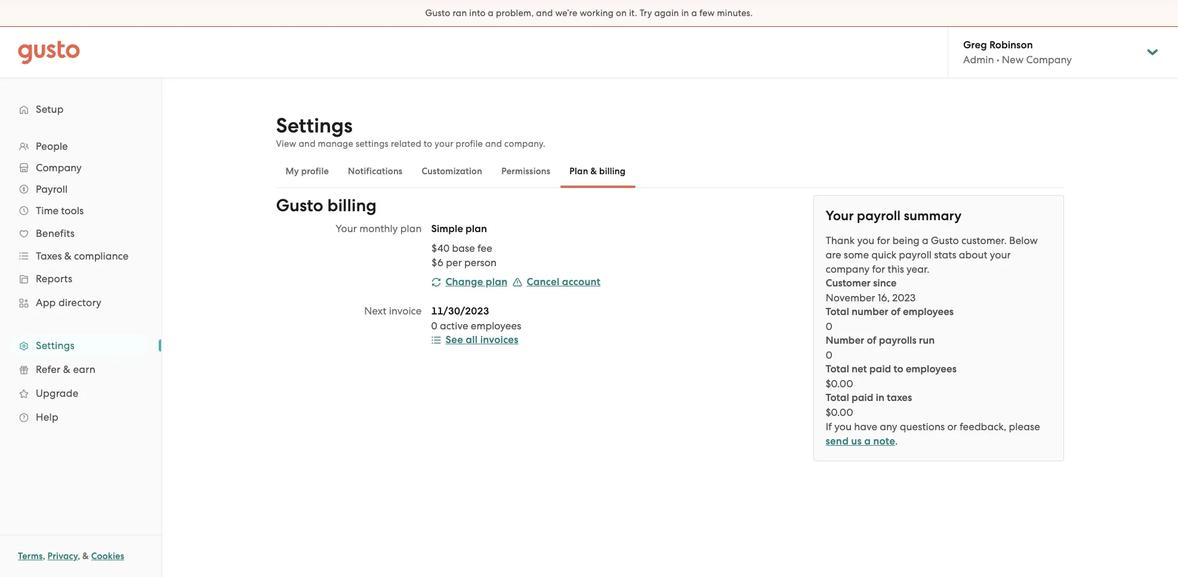 Task type: locate. For each thing, give the bounding box(es) containing it.
1 vertical spatial settings
[[36, 340, 75, 352]]

related
[[391, 139, 422, 149]]

you
[[858, 235, 875, 247], [835, 421, 852, 433]]

0 vertical spatial of
[[891, 306, 901, 318]]

plan & billing
[[570, 166, 626, 177]]

employees up invoices in the bottom of the page
[[471, 320, 522, 332]]

2 horizontal spatial list
[[826, 276, 1052, 420]]

change plan link
[[431, 276, 508, 288]]

home image
[[18, 40, 80, 64]]

please
[[1009, 421, 1041, 433]]

terms
[[18, 551, 43, 562]]

& right plan
[[591, 166, 597, 177]]

some
[[844, 249, 869, 261]]

payroll
[[857, 208, 901, 224], [899, 249, 932, 261]]

1 vertical spatial profile
[[301, 166, 329, 177]]

below
[[1010, 235, 1038, 247]]

company right new
[[1027, 54, 1072, 66]]

gusto left the ran
[[425, 8, 451, 19]]

settings inside settings view and manage settings related to your profile and company.
[[276, 113, 353, 138]]

active
[[440, 320, 468, 332]]

billing right plan
[[600, 166, 626, 177]]

1 , from the left
[[43, 551, 45, 562]]

a
[[488, 8, 494, 19], [692, 8, 697, 19], [923, 235, 929, 247], [865, 435, 871, 448]]

3 total from the top
[[826, 392, 850, 404]]

& left earn
[[63, 364, 71, 376]]

1 horizontal spatial to
[[894, 363, 904, 376]]

$0.00 down net
[[826, 378, 854, 390]]

people
[[36, 140, 68, 152]]

1 vertical spatial you
[[835, 421, 852, 433]]

$40
[[431, 242, 450, 254]]

summary
[[904, 208, 962, 224]]

see all invoices link
[[431, 333, 701, 348]]

list containing $40 base fee
[[431, 241, 701, 270]]

your inside settings view and manage settings related to your profile and company.
[[435, 139, 454, 149]]

terms , privacy , & cookies
[[18, 551, 124, 562]]

0 horizontal spatial to
[[424, 139, 433, 149]]

payroll button
[[12, 179, 149, 200]]

1 horizontal spatial settings
[[276, 113, 353, 138]]

1 $0.00 from the top
[[826, 378, 854, 390]]

0 vertical spatial total
[[826, 306, 850, 318]]

for up quick
[[877, 235, 890, 247]]

0 horizontal spatial settings
[[36, 340, 75, 352]]

or
[[948, 421, 958, 433]]

employees down run
[[906, 363, 957, 376]]

1 horizontal spatial your
[[990, 249, 1011, 261]]

0 horizontal spatial your
[[336, 223, 357, 235]]

company down the people
[[36, 162, 82, 174]]

0 left active
[[431, 320, 438, 332]]

0 vertical spatial billing
[[600, 166, 626, 177]]

0 vertical spatial to
[[424, 139, 433, 149]]

1 total from the top
[[826, 306, 850, 318]]

0 down the number
[[826, 349, 833, 361]]

see all invoices
[[446, 334, 519, 346]]

0 vertical spatial you
[[858, 235, 875, 247]]

fee
[[478, 242, 493, 254]]

benefits
[[36, 228, 75, 239]]

1 horizontal spatial list
[[431, 241, 701, 270]]

, left cookies button
[[78, 551, 80, 562]]

0 horizontal spatial billing
[[328, 195, 377, 216]]

number
[[852, 306, 889, 318]]

your up thank
[[826, 208, 854, 224]]

1 vertical spatial $0.00
[[826, 407, 854, 419]]

employees inside 11/30/2023 0 active employees
[[471, 320, 522, 332]]

1 vertical spatial for
[[873, 263, 886, 275]]

1 vertical spatial employees
[[471, 320, 522, 332]]

settings inside list
[[36, 340, 75, 352]]

to
[[424, 139, 433, 149], [894, 363, 904, 376]]

1 vertical spatial in
[[876, 392, 885, 404]]

profile inside button
[[301, 166, 329, 177]]

2 vertical spatial employees
[[906, 363, 957, 376]]

for down quick
[[873, 263, 886, 275]]

1 vertical spatial of
[[867, 334, 877, 347]]

admin
[[964, 54, 995, 66]]

0 horizontal spatial you
[[835, 421, 852, 433]]

16,
[[878, 292, 890, 304]]

2 horizontal spatial and
[[536, 8, 553, 19]]

reports link
[[12, 268, 149, 290]]

account
[[562, 276, 601, 288]]

0 vertical spatial profile
[[456, 139, 483, 149]]

payroll
[[36, 183, 68, 195]]

all
[[466, 334, 478, 346]]

profile right "my"
[[301, 166, 329, 177]]

on
[[616, 8, 627, 19]]

list for your payroll summary
[[826, 276, 1052, 420]]

0 vertical spatial your
[[435, 139, 454, 149]]

gusto up stats
[[931, 235, 959, 247]]

plan down person at the left top of the page
[[486, 276, 508, 288]]

your inside thank you for being a gusto customer. below are some quick payroll stats about your company for this year. customer since november 16, 2023 total number of employees 0 number of payrolls run 0 total net paid to employees $0.00 total paid in taxes $0.00 if you have any questions or feedback, please send us a note .
[[990, 249, 1011, 261]]

1 horizontal spatial in
[[876, 392, 885, 404]]

0 vertical spatial $0.00
[[826, 378, 854, 390]]

0 horizontal spatial in
[[682, 8, 689, 19]]

1 vertical spatial total
[[826, 363, 850, 376]]

gusto down "my"
[[276, 195, 324, 216]]

•
[[997, 54, 1000, 66]]

0 up the number
[[826, 321, 833, 333]]

billing up monthly
[[328, 195, 377, 216]]

1 vertical spatial company
[[36, 162, 82, 174]]

1 horizontal spatial gusto
[[425, 8, 451, 19]]

0 vertical spatial company
[[1027, 54, 1072, 66]]

total down november
[[826, 306, 850, 318]]

taxes
[[36, 250, 62, 262]]

0 horizontal spatial gusto
[[276, 195, 324, 216]]

refer
[[36, 364, 61, 376]]

employees down '2023'
[[903, 306, 954, 318]]

1 horizontal spatial you
[[858, 235, 875, 247]]

payroll up year.
[[899, 249, 932, 261]]

$0.00 up if
[[826, 407, 854, 419]]

settings up 'refer'
[[36, 340, 75, 352]]

your up customization button
[[435, 139, 454, 149]]

1 horizontal spatial ,
[[78, 551, 80, 562]]

your down gusto billing
[[336, 223, 357, 235]]

my profile
[[286, 166, 329, 177]]

company
[[826, 263, 870, 275]]

per
[[446, 257, 462, 269]]

total left net
[[826, 363, 850, 376]]

and left we're
[[536, 8, 553, 19]]

customer.
[[962, 235, 1007, 247]]

& for compliance
[[64, 250, 72, 262]]

note
[[874, 435, 896, 448]]

we're
[[556, 8, 578, 19]]

0 vertical spatial settings
[[276, 113, 353, 138]]

gusto for gusto ran into a problem, and we're working on it. try again in a few minutes.
[[425, 8, 451, 19]]

and right view
[[299, 139, 316, 149]]

& left cookies button
[[82, 551, 89, 562]]

customer
[[826, 277, 871, 290]]

settings up manage
[[276, 113, 353, 138]]

profile up customization
[[456, 139, 483, 149]]

company inside dropdown button
[[36, 162, 82, 174]]

1 horizontal spatial profile
[[456, 139, 483, 149]]

settings
[[276, 113, 353, 138], [36, 340, 75, 352]]

new
[[1002, 54, 1024, 66]]

plan
[[401, 223, 422, 235], [466, 223, 487, 235], [486, 276, 508, 288]]

1 vertical spatial gusto
[[276, 195, 324, 216]]

company
[[1027, 54, 1072, 66], [36, 162, 82, 174]]

1 horizontal spatial company
[[1027, 54, 1072, 66]]

if
[[826, 421, 832, 433]]

gusto
[[425, 8, 451, 19], [276, 195, 324, 216], [931, 235, 959, 247]]

in right again
[[682, 8, 689, 19]]

0 horizontal spatial of
[[867, 334, 877, 347]]

total up if
[[826, 392, 850, 404]]

gusto for gusto billing
[[276, 195, 324, 216]]

2 total from the top
[[826, 363, 850, 376]]

notifications button
[[339, 157, 412, 186]]

2 horizontal spatial gusto
[[931, 235, 959, 247]]

0 horizontal spatial company
[[36, 162, 82, 174]]

1 vertical spatial to
[[894, 363, 904, 376]]

your payroll summary
[[826, 208, 962, 224]]

and
[[536, 8, 553, 19], [299, 139, 316, 149], [485, 139, 502, 149]]

try
[[640, 8, 652, 19]]

any
[[880, 421, 898, 433]]

upgrade link
[[12, 383, 149, 404]]

1 horizontal spatial of
[[891, 306, 901, 318]]

11/30/2023 0 active employees
[[431, 305, 522, 332]]

plan up fee on the top of page
[[466, 223, 487, 235]]

1 vertical spatial payroll
[[899, 249, 932, 261]]

0 vertical spatial employees
[[903, 306, 954, 318]]

few
[[700, 8, 715, 19]]

your for your monthly plan
[[336, 223, 357, 235]]

cookies
[[91, 551, 124, 562]]

, left 'privacy'
[[43, 551, 45, 562]]

0 horizontal spatial list
[[0, 136, 161, 429]]

1 horizontal spatial your
[[826, 208, 854, 224]]

of down '2023'
[[891, 306, 901, 318]]

paid down net
[[852, 392, 874, 404]]

to down payrolls
[[894, 363, 904, 376]]

employees
[[903, 306, 954, 318], [471, 320, 522, 332], [906, 363, 957, 376]]

terms link
[[18, 551, 43, 562]]

are
[[826, 249, 842, 261]]

1 horizontal spatial billing
[[600, 166, 626, 177]]

profile
[[456, 139, 483, 149], [301, 166, 329, 177]]

of left payrolls
[[867, 334, 877, 347]]

1 vertical spatial paid
[[852, 392, 874, 404]]

0 horizontal spatial ,
[[43, 551, 45, 562]]

and left company.
[[485, 139, 502, 149]]

0 vertical spatial gusto
[[425, 8, 451, 19]]

payroll up being
[[857, 208, 901, 224]]

2 vertical spatial gusto
[[931, 235, 959, 247]]

send
[[826, 435, 849, 448]]

net
[[852, 363, 867, 376]]

payroll inside thank you for being a gusto customer. below are some quick payroll stats about your company for this year. customer since november 16, 2023 total number of employees 0 number of payrolls run 0 total net paid to employees $0.00 total paid in taxes $0.00 if you have any questions or feedback, please send us a note .
[[899, 249, 932, 261]]

in left taxes
[[876, 392, 885, 404]]

settings for settings
[[36, 340, 75, 352]]

your down customer.
[[990, 249, 1011, 261]]

0 horizontal spatial your
[[435, 139, 454, 149]]

settings for settings view and manage settings related to your profile and company.
[[276, 113, 353, 138]]

thank
[[826, 235, 855, 247]]

this
[[888, 263, 905, 275]]

of
[[891, 306, 901, 318], [867, 334, 877, 347]]

you right if
[[835, 421, 852, 433]]

&
[[591, 166, 597, 177], [64, 250, 72, 262], [63, 364, 71, 376], [82, 551, 89, 562]]

directory
[[58, 297, 102, 309]]

2 vertical spatial total
[[826, 392, 850, 404]]

list containing customer since
[[826, 276, 1052, 420]]

plan for change
[[486, 276, 508, 288]]

setup
[[36, 103, 64, 115]]

your
[[435, 139, 454, 149], [990, 249, 1011, 261]]

plan right monthly
[[401, 223, 422, 235]]

earn
[[73, 364, 96, 376]]

paid right net
[[870, 363, 892, 376]]

& inside dropdown button
[[64, 250, 72, 262]]

send us a note link
[[826, 435, 896, 448]]

1 vertical spatial your
[[990, 249, 1011, 261]]

in
[[682, 8, 689, 19], [876, 392, 885, 404]]

settings view and manage settings related to your profile and company.
[[276, 113, 546, 149]]

0 horizontal spatial profile
[[301, 166, 329, 177]]

to right related
[[424, 139, 433, 149]]

you up some
[[858, 235, 875, 247]]

to inside settings view and manage settings related to your profile and company.
[[424, 139, 433, 149]]

list
[[0, 136, 161, 429], [431, 241, 701, 270], [826, 276, 1052, 420]]

1 horizontal spatial and
[[485, 139, 502, 149]]

& right taxes
[[64, 250, 72, 262]]

your
[[826, 208, 854, 224], [336, 223, 357, 235]]

& inside button
[[591, 166, 597, 177]]



Task type: describe. For each thing, give the bounding box(es) containing it.
to inside thank you for being a gusto customer. below are some quick payroll stats about your company for this year. customer since november 16, 2023 total number of employees 0 number of payrolls run 0 total net paid to employees $0.00 total paid in taxes $0.00 if you have any questions or feedback, please send us a note .
[[894, 363, 904, 376]]

number
[[826, 334, 865, 347]]

your monthly plan
[[336, 223, 422, 235]]

settings tabs tab list
[[276, 155, 1064, 188]]

help
[[36, 411, 58, 423]]

setup link
[[12, 99, 149, 120]]

robinson
[[990, 39, 1033, 51]]

taxes & compliance button
[[12, 245, 149, 267]]

$6
[[431, 257, 444, 269]]

person
[[465, 257, 497, 269]]

help link
[[12, 407, 149, 428]]

cancel account
[[527, 276, 601, 288]]

november
[[826, 292, 876, 304]]

list for your monthly plan
[[431, 241, 701, 270]]

.
[[896, 435, 898, 447]]

gusto inside thank you for being a gusto customer. below are some quick payroll stats about your company for this year. customer since november 16, 2023 total number of employees 0 number of payrolls run 0 total net paid to employees $0.00 total paid in taxes $0.00 if you have any questions or feedback, please send us a note .
[[931, 235, 959, 247]]

settings
[[356, 139, 389, 149]]

next invoice
[[364, 305, 422, 317]]

permissions
[[502, 166, 551, 177]]

settings link
[[12, 335, 149, 356]]

since
[[874, 277, 897, 290]]

my
[[286, 166, 299, 177]]

manage
[[318, 139, 354, 149]]

& for earn
[[63, 364, 71, 376]]

taxes
[[887, 392, 913, 404]]

have
[[855, 421, 878, 433]]

company.
[[505, 139, 546, 149]]

11/30/2023 list
[[431, 304, 701, 333]]

0 vertical spatial payroll
[[857, 208, 901, 224]]

time tools
[[36, 205, 84, 217]]

privacy
[[48, 551, 78, 562]]

app directory link
[[12, 292, 149, 313]]

app directory
[[36, 297, 102, 309]]

privacy link
[[48, 551, 78, 562]]

cancel account link
[[513, 276, 601, 288]]

simple
[[431, 223, 463, 235]]

base
[[452, 242, 475, 254]]

problem,
[[496, 8, 534, 19]]

quick
[[872, 249, 897, 261]]

greg
[[964, 39, 988, 51]]

greg robinson admin • new company
[[964, 39, 1072, 66]]

feedback,
[[960, 421, 1007, 433]]

about
[[959, 249, 988, 261]]

cookies button
[[91, 549, 124, 564]]

view
[[276, 139, 297, 149]]

$40 base fee $6 per person
[[431, 242, 497, 269]]

plan & billing button
[[560, 157, 636, 186]]

profile inside settings view and manage settings related to your profile and company.
[[456, 139, 483, 149]]

year.
[[907, 263, 930, 275]]

thank you for being a gusto customer. below are some quick payroll stats about your company for this year. customer since november 16, 2023 total number of employees 0 number of payrolls run 0 total net paid to employees $0.00 total paid in taxes $0.00 if you have any questions or feedback, please send us a note .
[[826, 235, 1041, 448]]

tools
[[61, 205, 84, 217]]

customization button
[[412, 157, 492, 186]]

change
[[446, 276, 483, 288]]

refer & earn
[[36, 364, 96, 376]]

a right being
[[923, 235, 929, 247]]

plan for simple
[[466, 223, 487, 235]]

2 , from the left
[[78, 551, 80, 562]]

0 inside 11/30/2023 0 active employees
[[431, 320, 438, 332]]

change plan
[[446, 276, 508, 288]]

0 vertical spatial in
[[682, 8, 689, 19]]

plan
[[570, 166, 589, 177]]

gusto navigation element
[[0, 78, 161, 448]]

in inside thank you for being a gusto customer. below are some quick payroll stats about your company for this year. customer since november 16, 2023 total number of employees 0 number of payrolls run 0 total net paid to employees $0.00 total paid in taxes $0.00 if you have any questions or feedback, please send us a note .
[[876, 392, 885, 404]]

invoices
[[480, 334, 519, 346]]

working
[[580, 8, 614, 19]]

your for your payroll summary
[[826, 208, 854, 224]]

billing inside button
[[600, 166, 626, 177]]

0 vertical spatial for
[[877, 235, 890, 247]]

a right us at the bottom of the page
[[865, 435, 871, 448]]

0 vertical spatial paid
[[870, 363, 892, 376]]

company inside greg robinson admin • new company
[[1027, 54, 1072, 66]]

invoice
[[389, 305, 422, 317]]

simple plan
[[431, 223, 487, 235]]

reports
[[36, 273, 73, 285]]

us
[[852, 435, 862, 448]]

& for billing
[[591, 166, 597, 177]]

a right into
[[488, 8, 494, 19]]

my profile button
[[276, 157, 339, 186]]

people button
[[12, 136, 149, 157]]

payrolls
[[879, 334, 917, 347]]

app
[[36, 297, 56, 309]]

cancel
[[527, 276, 560, 288]]

questions
[[900, 421, 945, 433]]

0 horizontal spatial and
[[299, 139, 316, 149]]

gusto billing
[[276, 195, 377, 216]]

time tools button
[[12, 200, 149, 222]]

a left few
[[692, 8, 697, 19]]

list containing people
[[0, 136, 161, 429]]

2 $0.00 from the top
[[826, 407, 854, 419]]

benefits link
[[12, 223, 149, 244]]

2023
[[893, 292, 916, 304]]

refer & earn link
[[12, 359, 149, 380]]

time
[[36, 205, 59, 217]]

1 vertical spatial billing
[[328, 195, 377, 216]]

see
[[446, 334, 463, 346]]



Task type: vqa. For each thing, say whether or not it's contained in the screenshot.
Choose customer support Choose
no



